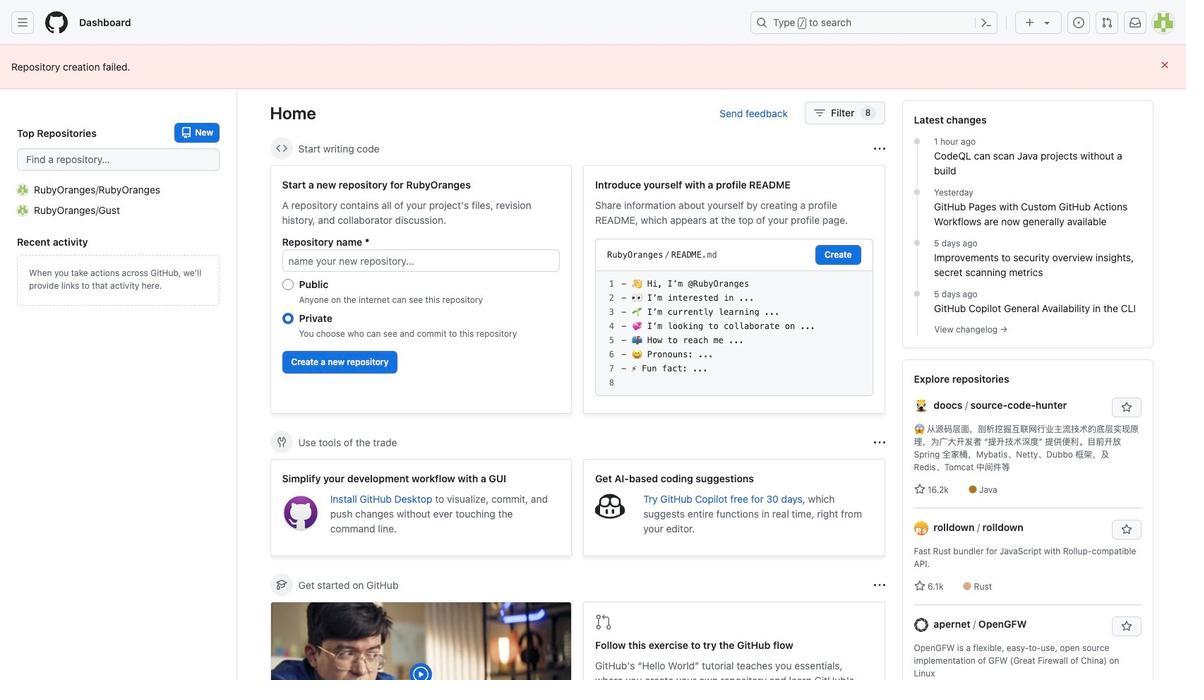 Task type: describe. For each thing, give the bounding box(es) containing it.
simplify your development workflow with a gui element
[[270, 459, 572, 557]]

gust image
[[17, 204, 28, 216]]

play image
[[413, 666, 430, 680]]

explore repositories navigation
[[902, 359, 1154, 680]]

code image
[[276, 143, 287, 154]]

notifications image
[[1130, 17, 1141, 28]]

filter image
[[814, 107, 826, 119]]

plus image
[[1025, 17, 1036, 28]]

dismiss this message image
[[1160, 59, 1171, 71]]

triangle down image
[[1042, 17, 1053, 28]]

start a new repository element
[[270, 165, 572, 414]]

star this repository image
[[1121, 621, 1132, 632]]

none radio inside start a new repository element
[[282, 313, 293, 324]]

what is github? image
[[271, 602, 571, 680]]

why am i seeing this? image for try the github flow element
[[874, 579, 885, 591]]

explore element
[[902, 100, 1154, 680]]

star this repository image for the @doocs profile image
[[1121, 402, 1132, 413]]

star image
[[914, 484, 926, 495]]

1 horizontal spatial git pull request image
[[1102, 17, 1113, 28]]

try the github flow element
[[583, 602, 885, 680]]

issue opened image
[[1073, 17, 1085, 28]]

@rolldown profile image
[[914, 521, 928, 536]]

2 dot fill image from the top
[[912, 288, 923, 299]]

why am i seeing this? image for introduce yourself with a profile readme element
[[874, 143, 885, 154]]

what is github? element
[[270, 602, 572, 680]]



Task type: vqa. For each thing, say whether or not it's contained in the screenshot.
bottommost REQUEST
no



Task type: locate. For each thing, give the bounding box(es) containing it.
@apernet profile image
[[914, 618, 928, 632]]

1 vertical spatial star this repository image
[[1121, 524, 1132, 535]]

none submit inside introduce yourself with a profile readme element
[[816, 245, 861, 265]]

None radio
[[282, 279, 293, 290]]

introduce yourself with a profile readme element
[[583, 165, 885, 414]]

tools image
[[276, 436, 287, 448]]

0 vertical spatial why am i seeing this? image
[[874, 143, 885, 154]]

alert
[[11, 59, 1175, 74]]

git pull request image
[[1102, 17, 1113, 28], [595, 614, 612, 631]]

1 vertical spatial dot fill image
[[912, 288, 923, 299]]

homepage image
[[45, 11, 68, 34]]

star this repository image for @rolldown profile image
[[1121, 524, 1132, 535]]

name your new repository... text field
[[282, 249, 560, 272]]

git pull request image inside try the github flow element
[[595, 614, 612, 631]]

0 vertical spatial star this repository image
[[1121, 402, 1132, 413]]

why am i seeing this? image
[[874, 143, 885, 154], [874, 579, 885, 591]]

1 dot fill image from the top
[[912, 136, 923, 147]]

2 why am i seeing this? image from the top
[[874, 579, 885, 591]]

0 horizontal spatial git pull request image
[[595, 614, 612, 631]]

1 star this repository image from the top
[[1121, 402, 1132, 413]]

command palette image
[[981, 17, 992, 28]]

Find a repository… text field
[[17, 148, 220, 171]]

None radio
[[282, 313, 293, 324]]

none radio inside start a new repository element
[[282, 279, 293, 290]]

1 why am i seeing this? image from the top
[[874, 143, 885, 154]]

mortar board image
[[276, 579, 287, 590]]

0 vertical spatial git pull request image
[[1102, 17, 1113, 28]]

dot fill image
[[912, 136, 923, 147], [912, 288, 923, 299]]

rubyoranges image
[[17, 184, 28, 195]]

dot fill image
[[912, 186, 923, 198], [912, 237, 923, 249]]

2 dot fill image from the top
[[912, 237, 923, 249]]

1 vertical spatial why am i seeing this? image
[[874, 579, 885, 591]]

github desktop image
[[282, 494, 319, 531]]

0 vertical spatial dot fill image
[[912, 136, 923, 147]]

get ai-based coding suggestions element
[[583, 459, 885, 557]]

None submit
[[816, 245, 861, 265]]

1 vertical spatial dot fill image
[[912, 237, 923, 249]]

star image
[[914, 581, 926, 592]]

Top Repositories search field
[[17, 148, 220, 171]]

why am i seeing this? image
[[874, 437, 885, 448]]

1 vertical spatial git pull request image
[[595, 614, 612, 631]]

0 vertical spatial dot fill image
[[912, 186, 923, 198]]

2 star this repository image from the top
[[1121, 524, 1132, 535]]

star this repository image
[[1121, 402, 1132, 413], [1121, 524, 1132, 535]]

1 dot fill image from the top
[[912, 186, 923, 198]]

@doocs profile image
[[914, 399, 928, 413]]



